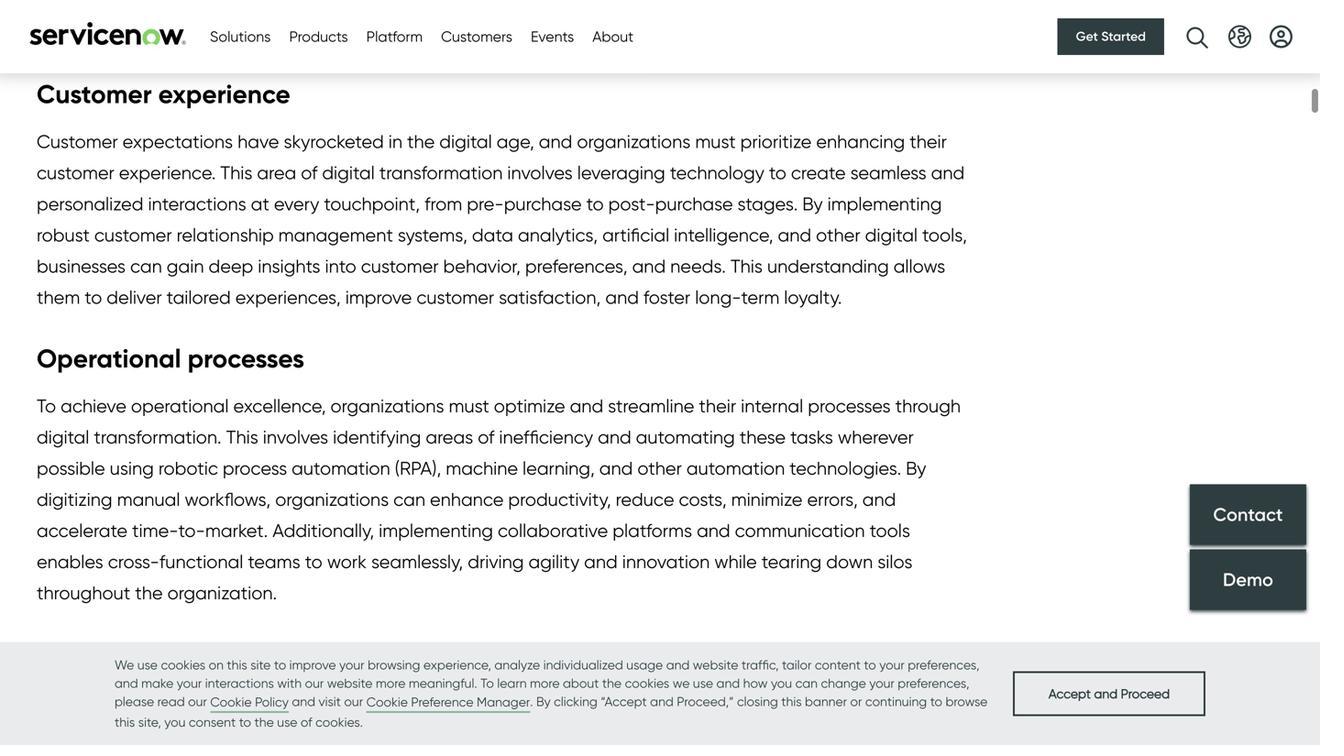 Task type: describe. For each thing, give the bounding box(es) containing it.
manager
[[477, 695, 530, 710]]

1 vertical spatial use
[[693, 676, 714, 692]]

the inside customer expectations have skyrocketed in the digital age, and organizations must prioritize enhancing their customer experience. this area of digital transformation involves leveraging technology to create seamless and personalized interactions at every touchpoint, from pre-purchase to post-purchase stages. by implementing robust customer relationship management systems, data analytics, artificial intelligence, and other digital tools, businesses can gain deep insights into customer behavior, preferences, and needs. this understanding allows them to deliver tailored experiences, improve customer satisfaction, and foster long-term loyalty.
[[407, 131, 435, 153]]

excellence,
[[233, 395, 326, 417]]

by inside customer expectations have skyrocketed in the digital age, and organizations must prioritize enhancing their customer experience. this area of digital transformation involves leveraging technology to create seamless and personalized interactions at every touchpoint, from pre-purchase to post-purchase stages. by implementing robust customer relationship management systems, data analytics, artificial intelligence, and other digital tools, businesses can gain deep insights into customer behavior, preferences, and needs. this understanding allows them to deliver tailored experiences, improve customer satisfaction, and foster long-term loyalty.
[[803, 193, 823, 215]]

enhance
[[430, 489, 504, 511]]

analyze
[[495, 658, 540, 673]]

in
[[389, 131, 403, 153]]

achieve
[[61, 395, 126, 417]]

implementing inside customer expectations have skyrocketed in the digital age, and organizations must prioritize enhancing their customer experience. this area of digital transformation involves leveraging technology to create seamless and personalized interactions at every touchpoint, from pre-purchase to post-purchase stages. by implementing robust customer relationship management systems, data analytics, artificial intelligence, and other digital tools, businesses can gain deep insights into customer behavior, preferences, and needs. this understanding allows them to deliver tailored experiences, improve customer satisfaction, and foster long-term loyalty.
[[828, 193, 942, 215]]

manual
[[117, 489, 180, 511]]

blockchain,
[[451, 722, 546, 744]]

banner
[[805, 694, 848, 710]]

what are key areas of enterprise digital transformation?
[[37, 3, 898, 44]]

involves inside customer expectations have skyrocketed in the digital age, and organizations must prioritize enhancing their customer experience. this area of digital transformation involves leveraging technology to create seamless and personalized interactions at every touchpoint, from pre-purchase to post-purchase stages. by implementing robust customer relationship management systems, data analytics, artificial intelligence, and other digital tools, businesses can gain deep insights into customer behavior, preferences, and needs. this understanding allows them to deliver tailored experiences, improve customer satisfaction, and foster long-term loyalty.
[[508, 162, 573, 184]]

0 horizontal spatial cookies
[[161, 658, 206, 673]]

2 purchase from the left
[[656, 193, 733, 215]]

wherever
[[838, 426, 914, 448]]

foster
[[644, 287, 691, 309]]

digital inside dropdown button
[[546, 3, 645, 44]]

experience.
[[119, 162, 216, 184]]

collaborative
[[498, 520, 608, 542]]

traffic,
[[742, 658, 779, 673]]

key
[[189, 3, 241, 44]]

intelligence,
[[674, 224, 774, 246]]

gain
[[167, 255, 204, 277]]

loyalty.
[[785, 287, 842, 309]]

and inside button
[[1095, 686, 1118, 702]]

by inside . by clicking "accept and proceed," closing this banner or continuing to browse this site, you consent to the use of cookies.
[[537, 694, 551, 710]]

to inside "to achieve operational excellence, organizations must optimize and streamline their internal processes through digital transformation. this involves identifying areas of inefficiency and automating these tasks wherever possible using robotic process automation (rpa), machine learning, and other automation technologies. by digitizing manual workflows, organizations can enhance productivity, reduce costs, minimize errors, and accelerate time-to-market. additionally, implementing collaborative platforms and communication tools enables cross-functional teams to work seamlessly, driving agility and innovation while tearing down silos throughout the organization."
[[37, 395, 56, 417]]

we use cookies on this site to improve your browsing experience, analyze individualized usage and website traffic, tailor content to your preferences, and make your interactions with our website more meaningful. to learn more about the cookies we use and how you can change your preferences, please read our
[[115, 658, 980, 710]]

data
[[472, 224, 514, 246]]

innovation
[[623, 551, 710, 573]]

can inside "to achieve operational excellence, organizations must optimize and streamline their internal processes through digital transformation. this involves identifying areas of inefficiency and automating these tasks wherever possible using robotic process automation (rpa), machine learning, and other automation technologies. by digitizing manual workflows, organizations can enhance productivity, reduce costs, minimize errors, and accelerate time-to-market. additionally, implementing collaborative platforms and communication tools enables cross-functional teams to work seamlessly, driving agility and innovation while tearing down silos throughout the organization."
[[394, 489, 426, 511]]

0 horizontal spatial our
[[188, 694, 207, 710]]

of inside dropdown button
[[344, 3, 374, 44]]

we
[[115, 658, 134, 673]]

to down cookie policy link
[[239, 715, 251, 731]]

0 horizontal spatial use
[[137, 658, 158, 673]]

additionally,
[[273, 520, 374, 542]]

other inside customer expectations have skyrocketed in the digital age, and organizations must prioritize enhancing their customer experience. this area of digital transformation involves leveraging technology to create seamless and personalized interactions at every touchpoint, from pre-purchase to post-purchase stages. by implementing robust customer relationship management systems, data analytics, artificial intelligence, and other digital tools, businesses can gain deep insights into customer behavior, preferences, and needs. this understanding allows them to deliver tailored experiences, improve customer satisfaction, and foster long-term loyalty.
[[816, 224, 861, 246]]

leveraging
[[578, 162, 666, 184]]

are
[[130, 3, 181, 44]]

cookies.
[[316, 715, 363, 731]]

customer for customer expectations have skyrocketed in the digital age, and organizations must prioritize enhancing their customer experience. this area of digital transformation involves leveraging technology to create seamless and personalized interactions at every touchpoint, from pre-purchase to post-purchase stages. by implementing robust customer relationship management systems, data analytics, artificial intelligence, and other digital tools, businesses can gain deep insights into customer behavior, preferences, and needs. this understanding allows them to deliver tailored experiences, improve customer satisfaction, and foster long-term loyalty.
[[37, 131, 118, 153]]

1 purchase from the left
[[504, 193, 582, 215]]

the inside we use cookies on this site to improve your browsing experience, analyze individualized usage and website traffic, tailor content to your preferences, and make your interactions with our website more meaningful. to learn more about the cookies we use and how you can change your preferences, please read our
[[603, 676, 622, 692]]

improve inside we use cookies on this site to improve your browsing experience, analyze individualized usage and website traffic, tailor content to your preferences, and make your interactions with our website more meaningful. to learn more about the cookies we use and how you can change your preferences, please read our
[[290, 658, 336, 673]]

have
[[238, 131, 279, 153]]

platforms
[[613, 520, 693, 542]]

about
[[593, 28, 634, 45]]

to inside digital transformation presents an opportunity for organizations to redefine their business models and create new revenue streams. the internet of things (iot), blockchain, cloud computing, and other emergin
[[574, 691, 592, 713]]

functional
[[160, 551, 243, 573]]

deep
[[209, 255, 253, 277]]

policy
[[255, 695, 289, 710]]

can inside we use cookies on this site to improve your browsing experience, analyze individualized usage and website traffic, tailor content to your preferences, and make your interactions with our website more meaningful. to learn more about the cookies we use and how you can change your preferences, please read our
[[796, 676, 818, 692]]

customers
[[441, 28, 513, 45]]

started
[[1102, 28, 1147, 44]]

of inside . by clicking "accept and proceed," closing this banner or continuing to browse this site, you consent to the use of cookies.
[[301, 715, 312, 731]]

customers button
[[441, 26, 513, 48]]

understanding
[[768, 255, 889, 277]]

costs,
[[679, 489, 727, 511]]

implementing inside "to achieve operational excellence, organizations must optimize and streamline their internal processes through digital transformation. this involves identifying areas of inefficiency and automating these tasks wherever possible using robotic process automation (rpa), machine learning, and other automation technologies. by digitizing manual workflows, organizations can enhance productivity, reduce costs, minimize errors, and accelerate time-to-market. additionally, implementing collaborative platforms and communication tools enables cross-functional teams to work seamlessly, driving agility and innovation while tearing down silos throughout the organization."
[[379, 520, 493, 542]]

meaningful.
[[409, 676, 478, 692]]

areas inside "to achieve operational excellence, organizations must optimize and streamline their internal processes through digital transformation. this involves identifying areas of inefficiency and automating these tasks wherever possible using robotic process automation (rpa), machine learning, and other automation technologies. by digitizing manual workflows, organizations can enhance productivity, reduce costs, minimize errors, and accelerate time-to-market. additionally, implementing collaborative platforms and communication tools enables cross-functional teams to work seamlessly, driving agility and innovation while tearing down silos throughout the organization."
[[426, 426, 474, 448]]

1 horizontal spatial cookies
[[625, 676, 670, 692]]

throughout
[[37, 582, 130, 604]]

every
[[274, 193, 320, 215]]

by inside "to achieve operational excellence, organizations must optimize and streamline their internal processes through digital transformation. this involves identifying areas of inefficiency and automating these tasks wherever possible using robotic process automation (rpa), machine learning, and other automation technologies. by digitizing manual workflows, organizations can enhance productivity, reduce costs, minimize errors, and accelerate time-to-market. additionally, implementing collaborative platforms and communication tools enables cross-functional teams to work seamlessly, driving agility and innovation while tearing down silos throughout the organization."
[[906, 458, 927, 480]]

preferences, inside customer expectations have skyrocketed in the digital age, and organizations must prioritize enhancing their customer experience. this area of digital transformation involves leveraging technology to create seamless and personalized interactions at every touchpoint, from pre-purchase to post-purchase stages. by implementing robust customer relationship management systems, data analytics, artificial intelligence, and other digital tools, businesses can gain deep insights into customer behavior, preferences, and needs. this understanding allows them to deliver tailored experiences, improve customer satisfaction, and foster long-term loyalty.
[[526, 255, 628, 277]]

work
[[327, 551, 367, 573]]

to right content
[[864, 658, 877, 673]]

minimize
[[732, 489, 803, 511]]

experience,
[[424, 658, 492, 673]]

2 cookie from the left
[[367, 695, 408, 710]]

preference
[[411, 695, 474, 710]]

and inside cookie policy and visit our cookie preference manager
[[292, 694, 316, 710]]

you inside we use cookies on this site to improve your browsing experience, analyze individualized usage and website traffic, tailor content to your preferences, and make your interactions with our website more meaningful. to learn more about the cookies we use and how you can change your preferences, please read our
[[771, 676, 793, 692]]

processes inside "to achieve operational excellence, organizations must optimize and streamline their internal processes through digital transformation. this involves identifying areas of inefficiency and automating these tasks wherever possible using robotic process automation (rpa), machine learning, and other automation technologies. by digitizing manual workflows, organizations can enhance productivity, reduce costs, minimize errors, and accelerate time-to-market. additionally, implementing collaborative platforms and communication tools enables cross-functional teams to work seamlessly, driving agility and innovation while tearing down silos throughout the organization."
[[808, 395, 891, 417]]

go to servicenow account image
[[1270, 25, 1293, 48]]

experience
[[158, 78, 291, 111]]

to achieve operational excellence, organizations must optimize and streamline their internal processes through digital transformation. this involves identifying areas of inefficiency and automating these tasks wherever possible using robotic process automation (rpa), machine learning, and other automation technologies. by digitizing manual workflows, organizations can enhance productivity, reduce costs, minimize errors, and accelerate time-to-market. additionally, implementing collaborative platforms and communication tools enables cross-functional teams to work seamlessly, driving agility and innovation while tearing down silos throughout the organization.
[[37, 395, 961, 604]]

analytics,
[[518, 224, 598, 246]]

tailor
[[782, 658, 812, 673]]

deliver
[[107, 287, 162, 309]]

down
[[827, 551, 873, 573]]

internal
[[741, 395, 804, 417]]

make
[[141, 676, 174, 692]]

using
[[110, 458, 154, 480]]

create inside customer expectations have skyrocketed in the digital age, and organizations must prioritize enhancing their customer experience. this area of digital transformation involves leveraging technology to create seamless and personalized interactions at every touchpoint, from pre-purchase to post-purchase stages. by implementing robust customer relationship management systems, data analytics, artificial intelligence, and other digital tools, businesses can gain deep insights into customer behavior, preferences, and needs. this understanding allows them to deliver tailored experiences, improve customer satisfaction, and foster long-term loyalty.
[[792, 162, 846, 184]]

transformation inside customer expectations have skyrocketed in the digital age, and organizations must prioritize enhancing their customer experience. this area of digital transformation involves leveraging technology to create seamless and personalized interactions at every touchpoint, from pre-purchase to post-purchase stages. by implementing robust customer relationship management systems, data analytics, artificial intelligence, and other digital tools, businesses can gain deep insights into customer behavior, preferences, and needs. this understanding allows them to deliver tailored experiences, improve customer satisfaction, and foster long-term loyalty.
[[379, 162, 503, 184]]

2 vertical spatial this
[[115, 715, 135, 731]]

other inside "to achieve operational excellence, organizations must optimize and streamline their internal processes through digital transformation. this involves identifying areas of inefficiency and automating these tasks wherever possible using robotic process automation (rpa), machine learning, and other automation technologies. by digitizing manual workflows, organizations can enhance productivity, reduce costs, minimize errors, and accelerate time-to-market. additionally, implementing collaborative platforms and communication tools enables cross-functional teams to work seamlessly, driving agility and innovation while tearing down silos throughout the organization."
[[638, 458, 682, 480]]

robust
[[37, 224, 90, 246]]

for
[[429, 691, 451, 713]]

proceed
[[1121, 686, 1171, 702]]

content
[[815, 658, 861, 673]]

seamlessly,
[[371, 551, 463, 573]]

get
[[1077, 28, 1099, 44]]

products button
[[289, 26, 348, 48]]

cookie policy and visit our cookie preference manager
[[210, 694, 530, 710]]

to down businesses
[[85, 287, 102, 309]]

events
[[531, 28, 574, 45]]

needs.
[[671, 255, 726, 277]]

consent
[[189, 715, 236, 731]]

1 horizontal spatial website
[[693, 658, 739, 673]]

post-
[[609, 193, 656, 215]]

the inside "to achieve operational excellence, organizations must optimize and streamline their internal processes through digital transformation. this involves identifying areas of inefficiency and automating these tasks wherever possible using robotic process automation (rpa), machine learning, and other automation technologies. by digitizing manual workflows, organizations can enhance productivity, reduce costs, minimize errors, and accelerate time-to-market. additionally, implementing collaborative platforms and communication tools enables cross-functional teams to work seamlessly, driving agility and innovation while tearing down silos throughout the organization."
[[135, 582, 163, 604]]

artificial
[[603, 224, 670, 246]]

closing
[[737, 694, 779, 710]]

1 vertical spatial this
[[731, 255, 763, 277]]

systems,
[[398, 224, 468, 246]]

and down stages.
[[778, 224, 812, 246]]

to inside "to achieve operational excellence, organizations must optimize and streamline their internal processes through digital transformation. this involves identifying areas of inefficiency and automating these tasks wherever possible using robotic process automation (rpa), machine learning, and other automation technologies. by digitizing manual workflows, organizations can enhance productivity, reduce costs, minimize errors, and accelerate time-to-market. additionally, implementing collaborative platforms and communication tools enables cross-functional teams to work seamlessly, driving agility and innovation while tearing down silos throughout the organization."
[[305, 551, 323, 573]]

to inside we use cookies on this site to improve your browsing experience, analyze individualized usage and website traffic, tailor content to your preferences, and make your interactions with our website more meaningful. to learn more about the cookies we use and how you can change your preferences, please read our
[[481, 676, 494, 692]]

this inside "to achieve operational excellence, organizations must optimize and streamline their internal processes through digital transformation. this involves identifying areas of inefficiency and automating these tasks wherever possible using robotic process automation (rpa), machine learning, and other automation technologies. by digitizing manual workflows, organizations can enhance productivity, reduce costs, minimize errors, and accelerate time-to-market. additionally, implementing collaborative platforms and communication tools enables cross-functional teams to work seamlessly, driving agility and innovation while tearing down silos throughout the organization."
[[226, 426, 258, 448]]

opportunity
[[326, 691, 425, 713]]

and right seamless
[[932, 162, 965, 184]]

streamline
[[608, 395, 695, 417]]

to left post-
[[587, 193, 604, 215]]

operational
[[131, 395, 229, 417]]



Task type: locate. For each thing, give the bounding box(es) containing it.
1 horizontal spatial by
[[803, 193, 823, 215]]

0 vertical spatial by
[[803, 193, 823, 215]]

what
[[37, 3, 121, 44]]

customer up personalized
[[37, 131, 118, 153]]

2 horizontal spatial use
[[693, 676, 714, 692]]

0 horizontal spatial this
[[115, 715, 135, 731]]

(iot),
[[407, 722, 446, 744]]

1 more from the left
[[376, 676, 406, 692]]

0 horizontal spatial more
[[376, 676, 406, 692]]

1 vertical spatial transformation
[[95, 691, 219, 713]]

tools
[[870, 520, 911, 542]]

0 vertical spatial implementing
[[828, 193, 942, 215]]

must inside "to achieve operational excellence, organizations must optimize and streamline their internal processes through digital transformation. this involves identifying areas of inefficiency and automating these tasks wherever possible using robotic process automation (rpa), machine learning, and other automation technologies. by digitizing manual workflows, organizations can enhance productivity, reduce costs, minimize errors, and accelerate time-to-market. additionally, implementing collaborative platforms and communication tools enables cross-functional teams to work seamlessly, driving agility and innovation while tearing down silos throughout the organization."
[[449, 395, 490, 417]]

improve down the into
[[346, 287, 412, 309]]

this inside we use cookies on this site to improve your browsing experience, analyze individualized usage and website traffic, tailor content to your preferences, and make your interactions with our website more meaningful. to learn more about the cookies we use and how you can change your preferences, please read our
[[227, 658, 247, 673]]

0 horizontal spatial cookie
[[210, 695, 252, 710]]

0 horizontal spatial transformation
[[95, 691, 219, 713]]

create down enhancing
[[792, 162, 846, 184]]

process
[[223, 458, 287, 480]]

their for business models
[[669, 691, 707, 713]]

1 vertical spatial website
[[327, 676, 373, 692]]

0 horizontal spatial can
[[130, 255, 162, 277]]

touchpoint,
[[324, 193, 420, 215]]

0 vertical spatial website
[[693, 658, 739, 673]]

their up seamless
[[910, 131, 947, 153]]

1 cookie from the left
[[210, 695, 252, 710]]

1 vertical spatial involves
[[263, 426, 328, 448]]

implementing down seamless
[[828, 193, 942, 215]]

organizations
[[577, 131, 691, 153], [331, 395, 444, 417], [275, 489, 389, 511], [456, 691, 570, 713]]

organizations up 'identifying'
[[331, 395, 444, 417]]

what are key areas of enterprise digital transformation? button
[[37, 3, 1284, 56]]

0 horizontal spatial must
[[449, 395, 490, 417]]

or
[[851, 694, 863, 710]]

0 horizontal spatial by
[[537, 694, 551, 710]]

create left browse
[[890, 691, 945, 713]]

automation down 'identifying'
[[292, 458, 390, 480]]

organization.
[[167, 582, 277, 604]]

events button
[[531, 26, 574, 48]]

operational
[[37, 343, 181, 375]]

2 horizontal spatial our
[[344, 694, 363, 710]]

digitizing
[[37, 489, 112, 511]]

and right agility
[[584, 551, 618, 573]]

our
[[305, 676, 324, 692], [188, 694, 207, 710], [344, 694, 363, 710]]

proceed,"
[[677, 694, 734, 710]]

0 vertical spatial models
[[144, 638, 230, 671]]

transformation up site,
[[95, 691, 219, 713]]

other up understanding
[[816, 224, 861, 246]]

1 horizontal spatial involves
[[508, 162, 573, 184]]

0 horizontal spatial processes
[[188, 343, 305, 375]]

1 horizontal spatial our
[[305, 676, 324, 692]]

our up consent
[[188, 694, 207, 710]]

cookie up the "things"
[[367, 695, 408, 710]]

get started link
[[1058, 18, 1165, 55]]

market.
[[205, 520, 268, 542]]

areas inside dropdown button
[[249, 3, 336, 44]]

site,
[[138, 715, 161, 731]]

1 horizontal spatial more
[[530, 676, 560, 692]]

automating
[[636, 426, 735, 448]]

solutions
[[210, 28, 271, 45]]

you down read
[[164, 715, 186, 731]]

to up cloud
[[574, 691, 592, 713]]

this up term
[[731, 255, 763, 277]]

2 horizontal spatial other
[[816, 224, 861, 246]]

pre-
[[467, 193, 504, 215]]

relationship
[[177, 224, 274, 246]]

2 horizontal spatial by
[[906, 458, 927, 480]]

0 horizontal spatial implementing
[[379, 520, 493, 542]]

and down proceed,"
[[702, 722, 736, 744]]

organizations inside digital transformation presents an opportunity for organizations to redefine their business models and create new revenue streams. the internet of things (iot), blockchain, cloud computing, and other emergin
[[456, 691, 570, 713]]

must inside customer expectations have skyrocketed in the digital age, and organizations must prioritize enhancing their customer experience. this area of digital transformation involves leveraging technology to create seamless and personalized interactions at every touchpoint, from pre-purchase to post-purchase stages. by implementing robust customer relationship management systems, data analytics, artificial intelligence, and other digital tools, businesses can gain deep insights into customer behavior, preferences, and needs. this understanding allows them to deliver tailored experiences, improve customer satisfaction, and foster long-term loyalty.
[[696, 131, 736, 153]]

organizations up additionally,
[[275, 489, 389, 511]]

transformation up from
[[379, 162, 503, 184]]

1 vertical spatial create
[[890, 691, 945, 713]]

to
[[769, 162, 787, 184], [587, 193, 604, 215], [85, 287, 102, 309], [305, 551, 323, 573], [274, 658, 286, 673], [864, 658, 877, 673], [574, 691, 592, 713], [931, 694, 943, 710], [239, 715, 251, 731]]

accept
[[1049, 686, 1092, 702]]

to right site
[[274, 658, 286, 673]]

models inside digital transformation presents an opportunity for organizations to redefine their business models and create new revenue streams. the internet of things (iot), blockchain, cloud computing, and other emergin
[[786, 691, 847, 713]]

personalized
[[37, 193, 144, 215]]

areas right key
[[249, 3, 336, 44]]

1 horizontal spatial to
[[481, 676, 494, 692]]

0 horizontal spatial you
[[164, 715, 186, 731]]

and up inefficiency
[[570, 395, 604, 417]]

1 vertical spatial areas
[[426, 426, 474, 448]]

purchase down technology
[[656, 193, 733, 215]]

1 customer from the top
[[37, 78, 152, 111]]

transformation
[[379, 162, 503, 184], [95, 691, 219, 713]]

digital
[[546, 3, 645, 44], [440, 131, 492, 153], [322, 162, 375, 184], [866, 224, 918, 246], [37, 426, 89, 448]]

satisfaction,
[[499, 287, 601, 309]]

presents
[[224, 691, 294, 713]]

their inside digital transformation presents an opportunity for organizations to redefine their business models and create new revenue streams. the internet of things (iot), blockchain, cloud computing, and other emergin
[[669, 691, 707, 713]]

to left browse
[[931, 694, 943, 710]]

1 horizontal spatial you
[[771, 676, 793, 692]]

customer inside customer expectations have skyrocketed in the digital age, and organizations must prioritize enhancing their customer experience. this area of digital transformation involves leveraging technology to create seamless and personalized interactions at every touchpoint, from pre-purchase to post-purchase stages. by implementing robust customer relationship management systems, data analytics, artificial intelligence, and other digital tools, businesses can gain deep insights into customer behavior, preferences, and needs. this understanding allows them to deliver tailored experiences, improve customer satisfaction, and foster long-term loyalty.
[[37, 131, 118, 153]]

technology
[[670, 162, 765, 184]]

must left optimize
[[449, 395, 490, 417]]

0 vertical spatial this
[[220, 162, 253, 184]]

cookie
[[210, 695, 252, 710], [367, 695, 408, 710]]

models up "make"
[[144, 638, 230, 671]]

2 horizontal spatial this
[[782, 694, 802, 710]]

and right banner
[[852, 691, 886, 713]]

can inside customer expectations have skyrocketed in the digital age, and organizations must prioritize enhancing their customer experience. this area of digital transformation involves leveraging technology to create seamless and personalized interactions at every touchpoint, from pre-purchase to post-purchase stages. by implementing robust customer relationship management systems, data analytics, artificial intelligence, and other digital tools, businesses can gain deep insights into customer behavior, preferences, and needs. this understanding allows them to deliver tailored experiences, improve customer satisfaction, and foster long-term loyalty.
[[130, 255, 162, 277]]

1 vertical spatial processes
[[808, 395, 891, 417]]

create inside digital transformation presents an opportunity for organizations to redefine their business models and create new revenue streams. the internet of things (iot), blockchain, cloud computing, and other emergin
[[890, 691, 945, 713]]

2 more from the left
[[530, 676, 560, 692]]

continuing
[[866, 694, 928, 710]]

cookies up "make"
[[161, 658, 206, 673]]

customer experience
[[37, 78, 295, 111]]

interactions
[[148, 193, 246, 215], [205, 676, 274, 692]]

organizations inside customer expectations have skyrocketed in the digital age, and organizations must prioritize enhancing their customer experience. this area of digital transformation involves leveraging technology to create seamless and personalized interactions at every touchpoint, from pre-purchase to post-purchase stages. by implementing robust customer relationship management systems, data analytics, artificial intelligence, and other digital tools, businesses can gain deep insights into customer behavior, preferences, and needs. this understanding allows them to deliver tailored experiences, improve customer satisfaction, and foster long-term loyalty.
[[577, 131, 691, 153]]

cookie up consent
[[210, 695, 252, 710]]

by right .
[[537, 694, 551, 710]]

2 vertical spatial other
[[740, 722, 785, 744]]

customer down personalized
[[94, 224, 172, 246]]

how
[[744, 676, 768, 692]]

1 vertical spatial can
[[394, 489, 426, 511]]

this up the process
[[226, 426, 258, 448]]

2 vertical spatial by
[[537, 694, 551, 710]]

0 horizontal spatial website
[[327, 676, 373, 692]]

areas up (rpa),
[[426, 426, 474, 448]]

the right in in the top of the page
[[407, 131, 435, 153]]

platform
[[367, 28, 423, 45]]

improve inside customer expectations have skyrocketed in the digital age, and organizations must prioritize enhancing their customer experience. this area of digital transformation involves leveraging technology to create seamless and personalized interactions at every touchpoint, from pre-purchase to post-purchase stages. by implementing robust customer relationship management systems, data analytics, artificial intelligence, and other digital tools, businesses can gain deep insights into customer behavior, preferences, and needs. this understanding allows them to deliver tailored experiences, improve customer satisfaction, and foster long-term loyalty.
[[346, 287, 412, 309]]

website up proceed,"
[[693, 658, 739, 673]]

more down browsing
[[376, 676, 406, 692]]

and down artificial
[[633, 255, 666, 277]]

site
[[251, 658, 271, 673]]

age,
[[497, 131, 535, 153]]

and up we
[[667, 658, 690, 673]]

customer down behavior,
[[417, 287, 495, 309]]

0 vertical spatial must
[[696, 131, 736, 153]]

digital transformation presents an opportunity for organizations to redefine their business models and create new revenue streams. the internet of things (iot), blockchain, cloud computing, and other emergin
[[37, 691, 962, 746]]

interactions up relationship
[[148, 193, 246, 215]]

website up visit
[[327, 676, 373, 692]]

the up "accept
[[603, 676, 622, 692]]

processes up excellence,
[[188, 343, 305, 375]]

and down costs,
[[697, 520, 731, 542]]

2 customer from the top
[[37, 131, 118, 153]]

accept and proceed button
[[1014, 672, 1206, 717]]

involves down age,
[[508, 162, 573, 184]]

and right age,
[[539, 131, 573, 153]]

you down tailor
[[771, 676, 793, 692]]

agility
[[529, 551, 580, 573]]

1 vertical spatial improve
[[290, 658, 336, 673]]

0 vertical spatial create
[[792, 162, 846, 184]]

automation
[[292, 458, 390, 480], [687, 458, 785, 480]]

2 automation from the left
[[687, 458, 785, 480]]

and left the foster on the top
[[606, 287, 639, 309]]

cookie preference manager link
[[367, 693, 530, 714]]

1 vertical spatial to
[[481, 676, 494, 692]]

1 vertical spatial preferences,
[[908, 658, 980, 673]]

the down policy
[[255, 715, 274, 731]]

and up reduce
[[600, 458, 633, 480]]

accelerate
[[37, 520, 128, 542]]

. by clicking "accept and proceed," closing this banner or continuing to browse this site, you consent to the use of cookies.
[[115, 694, 988, 731]]

customer expectations have skyrocketed in the digital age, and organizations must prioritize enhancing their customer experience. this area of digital transformation involves leveraging technology to create seamless and personalized interactions at every touchpoint, from pre-purchase to post-purchase stages. by implementing robust customer relationship management systems, data analytics, artificial intelligence, and other digital tools, businesses can gain deep insights into customer behavior, preferences, and needs. this understanding allows them to deliver tailored experiences, improve customer satisfaction, and foster long-term loyalty.
[[37, 131, 968, 309]]

the inside . by clicking "accept and proceed," closing this banner or continuing to browse this site, you consent to the use of cookies.
[[255, 715, 274, 731]]

revenue
[[76, 722, 142, 744]]

0 vertical spatial customer
[[37, 78, 152, 111]]

our inside cookie policy and visit our cookie preference manager
[[344, 694, 363, 710]]

and down streamline
[[598, 426, 632, 448]]

stages.
[[738, 193, 798, 215]]

enterprise
[[382, 3, 538, 44]]

involves down excellence,
[[263, 426, 328, 448]]

to down prioritize
[[769, 162, 787, 184]]

our right visit
[[344, 694, 363, 710]]

seamless
[[851, 162, 927, 184]]

1 horizontal spatial can
[[394, 489, 426, 511]]

0 vertical spatial involves
[[508, 162, 573, 184]]

1 vertical spatial must
[[449, 395, 490, 417]]

and down with
[[292, 694, 316, 710]]

purchase up analytics,
[[504, 193, 582, 215]]

can down tailor
[[796, 676, 818, 692]]

the
[[407, 131, 435, 153], [135, 582, 163, 604], [603, 676, 622, 692], [255, 715, 274, 731]]

cookies down usage
[[625, 676, 670, 692]]

read
[[157, 694, 185, 710]]

other inside digital transformation presents an opportunity for organizations to redefine their business models and create new revenue streams. the internet of things (iot), blockchain, cloud computing, and other emergin
[[740, 722, 785, 744]]

0 vertical spatial interactions
[[148, 193, 246, 215]]

their inside "to achieve operational excellence, organizations must optimize and streamline their internal processes through digital transformation. this involves identifying areas of inefficiency and automating these tasks wherever possible using robotic process automation (rpa), machine learning, and other automation technologies. by digitizing manual workflows, organizations can enhance productivity, reduce costs, minimize errors, and accelerate time-to-market. additionally, implementing collaborative platforms and communication tools enables cross-functional teams to work seamlessly, driving agility and innovation while tearing down silos throughout the organization."
[[699, 395, 737, 417]]

interactions inside we use cookies on this site to improve your browsing experience, analyze individualized usage and website traffic, tailor content to your preferences, and make your interactions with our website more meaningful. to learn more about the cookies we use and how you can change your preferences, please read our
[[205, 676, 274, 692]]

0 horizontal spatial involves
[[263, 426, 328, 448]]

1 horizontal spatial areas
[[426, 426, 474, 448]]

processes up wherever
[[808, 395, 891, 417]]

0 vertical spatial improve
[[346, 287, 412, 309]]

their inside customer expectations have skyrocketed in the digital age, and organizations must prioritize enhancing their customer experience. this area of digital transformation involves leveraging technology to create seamless and personalized interactions at every touchpoint, from pre-purchase to post-purchase stages. by implementing robust customer relationship management systems, data analytics, artificial intelligence, and other digital tools, businesses can gain deep insights into customer behavior, preferences, and needs. this understanding allows them to deliver tailored experiences, improve customer satisfaction, and foster long-term loyalty.
[[910, 131, 947, 153]]

customer down systems,
[[361, 255, 439, 277]]

0 vertical spatial their
[[910, 131, 947, 153]]

with
[[277, 676, 302, 692]]

2 vertical spatial use
[[277, 715, 298, 731]]

other
[[816, 224, 861, 246], [638, 458, 682, 480], [740, 722, 785, 744]]

experiences,
[[235, 287, 341, 309]]

of inside customer expectations have skyrocketed in the digital age, and organizations must prioritize enhancing their customer experience. this area of digital transformation involves leveraging technology to create seamless and personalized interactions at every touchpoint, from pre-purchase to post-purchase stages. by implementing robust customer relationship management systems, data analytics, artificial intelligence, and other digital tools, businesses can gain deep insights into customer behavior, preferences, and needs. this understanding allows them to deliver tailored experiences, improve customer satisfaction, and foster long-term loyalty.
[[301, 162, 318, 184]]

0 vertical spatial processes
[[188, 343, 305, 375]]

of inside "to achieve operational excellence, organizations must optimize and streamline their internal processes through digital transformation. this involves identifying areas of inefficiency and automating these tasks wherever possible using robotic process automation (rpa), machine learning, and other automation technologies. by digitizing manual workflows, organizations can enhance productivity, reduce costs, minimize errors, and accelerate time-to-market. additionally, implementing collaborative platforms and communication tools enables cross-functional teams to work seamlessly, driving agility and innovation while tearing down silos throughout the organization."
[[478, 426, 495, 448]]

platform button
[[367, 26, 423, 48]]

their up automating
[[699, 395, 737, 417]]

2 vertical spatial can
[[796, 676, 818, 692]]

machine
[[446, 458, 518, 480]]

1 horizontal spatial create
[[890, 691, 945, 713]]

to left achieve
[[37, 395, 56, 417]]

1 vertical spatial you
[[164, 715, 186, 731]]

must up technology
[[696, 131, 736, 153]]

can down (rpa),
[[394, 489, 426, 511]]

2 vertical spatial this
[[226, 426, 258, 448]]

more up .
[[530, 676, 560, 692]]

0 vertical spatial can
[[130, 255, 162, 277]]

implementing up seamlessly,
[[379, 520, 493, 542]]

1 horizontal spatial use
[[277, 715, 298, 731]]

and down we
[[651, 694, 674, 710]]

1 vertical spatial customer
[[37, 131, 118, 153]]

0 horizontal spatial other
[[638, 458, 682, 480]]

0 vertical spatial areas
[[249, 3, 336, 44]]

use inside . by clicking "accept and proceed," closing this banner or continuing to browse this site, you consent to the use of cookies.
[[277, 715, 298, 731]]

this right the 'closing'
[[782, 694, 802, 710]]

and left the how at the bottom right of page
[[717, 676, 740, 692]]

identifying
[[333, 426, 421, 448]]

our up visit
[[305, 676, 324, 692]]

improve
[[346, 287, 412, 309], [290, 658, 336, 673]]

2 vertical spatial preferences,
[[898, 676, 970, 692]]

customer up personalized
[[37, 162, 114, 184]]

0 horizontal spatial to
[[37, 395, 56, 417]]

communication
[[735, 520, 866, 542]]

0 vertical spatial other
[[816, 224, 861, 246]]

to left learn
[[481, 676, 494, 692]]

of inside digital transformation presents an opportunity for organizations to redefine their business models and create new revenue streams. the internet of things (iot), blockchain, cloud computing, and other emergin
[[327, 722, 343, 744]]

use up proceed,"
[[693, 676, 714, 692]]

and right the accept
[[1095, 686, 1118, 702]]

.
[[530, 694, 533, 710]]

0 horizontal spatial models
[[144, 638, 230, 671]]

behavior,
[[444, 255, 521, 277]]

to down additionally,
[[305, 551, 323, 573]]

improve up with
[[290, 658, 336, 673]]

digital inside "to achieve operational excellence, organizations must optimize and streamline their internal processes through digital transformation. this involves identifying areas of inefficiency and automating these tasks wherever possible using robotic process automation (rpa), machine learning, and other automation technologies. by digitizing manual workflows, organizations can enhance productivity, reduce costs, minimize errors, and accelerate time-to-market. additionally, implementing collaborative platforms and communication tools enables cross-functional teams to work seamlessly, driving agility and innovation while tearing down silos throughout the organization."
[[37, 426, 89, 448]]

driving
[[468, 551, 524, 573]]

usage
[[627, 658, 663, 673]]

the down the cross-
[[135, 582, 163, 604]]

their
[[910, 131, 947, 153], [699, 395, 737, 417], [669, 691, 707, 713]]

interactions up cookie policy link
[[205, 676, 274, 692]]

internet
[[257, 722, 322, 744]]

organizations up blockchain,
[[456, 691, 570, 713]]

1 vertical spatial other
[[638, 458, 682, 480]]

1 horizontal spatial processes
[[808, 395, 891, 417]]

through
[[896, 395, 961, 417]]

you inside . by clicking "accept and proceed," closing this banner or continuing to browse this site, you consent to the use of cookies.
[[164, 715, 186, 731]]

1 horizontal spatial cookie
[[367, 695, 408, 710]]

by right stages.
[[803, 193, 823, 215]]

streams.
[[147, 722, 217, 744]]

involves
[[508, 162, 573, 184], [263, 426, 328, 448]]

1 horizontal spatial this
[[227, 658, 247, 673]]

robotic
[[159, 458, 218, 480]]

transformation inside digital transformation presents an opportunity for organizations to redefine their business models and create new revenue streams. the internet of things (iot), blockchain, cloud computing, and other emergin
[[95, 691, 219, 713]]

0 vertical spatial use
[[137, 658, 158, 673]]

0 horizontal spatial automation
[[292, 458, 390, 480]]

them
[[37, 287, 80, 309]]

0 horizontal spatial create
[[792, 162, 846, 184]]

and up tools
[[863, 489, 897, 511]]

0 vertical spatial cookies
[[161, 658, 206, 673]]

transformation.
[[94, 426, 222, 448]]

1 horizontal spatial models
[[786, 691, 847, 713]]

1 vertical spatial interactions
[[205, 676, 274, 692]]

other down the 'closing'
[[740, 722, 785, 744]]

servicenow image
[[28, 22, 188, 45]]

areas
[[249, 3, 336, 44], [426, 426, 474, 448]]

and down the we at the bottom left of the page
[[115, 676, 138, 692]]

cross-
[[108, 551, 160, 573]]

this down please
[[115, 715, 135, 731]]

1 vertical spatial this
[[782, 694, 802, 710]]

tools,
[[923, 224, 968, 246]]

1 vertical spatial by
[[906, 458, 927, 480]]

0 vertical spatial to
[[37, 395, 56, 417]]

can up deliver
[[130, 255, 162, 277]]

involves inside "to achieve operational excellence, organizations must optimize and streamline their internal processes through digital transformation. this involves identifying areas of inefficiency and automating these tasks wherever possible using robotic process automation (rpa), machine learning, and other automation technologies. by digitizing manual workflows, organizations can enhance productivity, reduce costs, minimize errors, and accelerate time-to-market. additionally, implementing collaborative platforms and communication tools enables cross-functional teams to work seamlessly, driving agility and innovation while tearing down silos throughout the organization."
[[263, 426, 328, 448]]

customer down servicenow image at the left top of the page
[[37, 78, 152, 111]]

management
[[279, 224, 393, 246]]

0 vertical spatial this
[[227, 658, 247, 673]]

by down wherever
[[906, 458, 927, 480]]

organizations up leveraging
[[577, 131, 691, 153]]

0 vertical spatial preferences,
[[526, 255, 628, 277]]

0 horizontal spatial areas
[[249, 3, 336, 44]]

1 horizontal spatial implementing
[[828, 193, 942, 215]]

their for operational processes
[[699, 395, 737, 417]]

this down have
[[220, 162, 253, 184]]

1 horizontal spatial purchase
[[656, 193, 733, 215]]

insights
[[258, 255, 321, 277]]

automation down these
[[687, 458, 785, 480]]

and inside . by clicking "accept and proceed," closing this banner or continuing to browse this site, you consent to the use of cookies.
[[651, 694, 674, 710]]

new
[[37, 722, 71, 744]]

0 horizontal spatial improve
[[290, 658, 336, 673]]

0 vertical spatial you
[[771, 676, 793, 692]]

1 vertical spatial their
[[699, 395, 737, 417]]

1 automation from the left
[[292, 458, 390, 480]]

your
[[339, 658, 365, 673], [880, 658, 905, 673], [177, 676, 202, 692], [870, 676, 895, 692]]

technologies.
[[790, 458, 902, 480]]

0 vertical spatial transformation
[[379, 162, 503, 184]]

1 vertical spatial models
[[786, 691, 847, 713]]

their up computing,
[[669, 691, 707, 713]]

other up reduce
[[638, 458, 682, 480]]

1 horizontal spatial improve
[[346, 287, 412, 309]]

use down policy
[[277, 715, 298, 731]]

customer for customer experience
[[37, 78, 152, 111]]

use up "make"
[[137, 658, 158, 673]]

1 vertical spatial implementing
[[379, 520, 493, 542]]

2 vertical spatial their
[[669, 691, 707, 713]]

1 horizontal spatial must
[[696, 131, 736, 153]]

inefficiency
[[499, 426, 594, 448]]

interactions inside customer expectations have skyrocketed in the digital age, and organizations must prioritize enhancing their customer experience. this area of digital transformation involves leveraging technology to create seamless and personalized interactions at every touchpoint, from pre-purchase to post-purchase stages. by implementing robust customer relationship management systems, data analytics, artificial intelligence, and other digital tools, businesses can gain deep insights into customer behavior, preferences, and needs. this understanding allows them to deliver tailored experiences, improve customer satisfaction, and foster long-term loyalty.
[[148, 193, 246, 215]]



Task type: vqa. For each thing, say whether or not it's contained in the screenshot.


